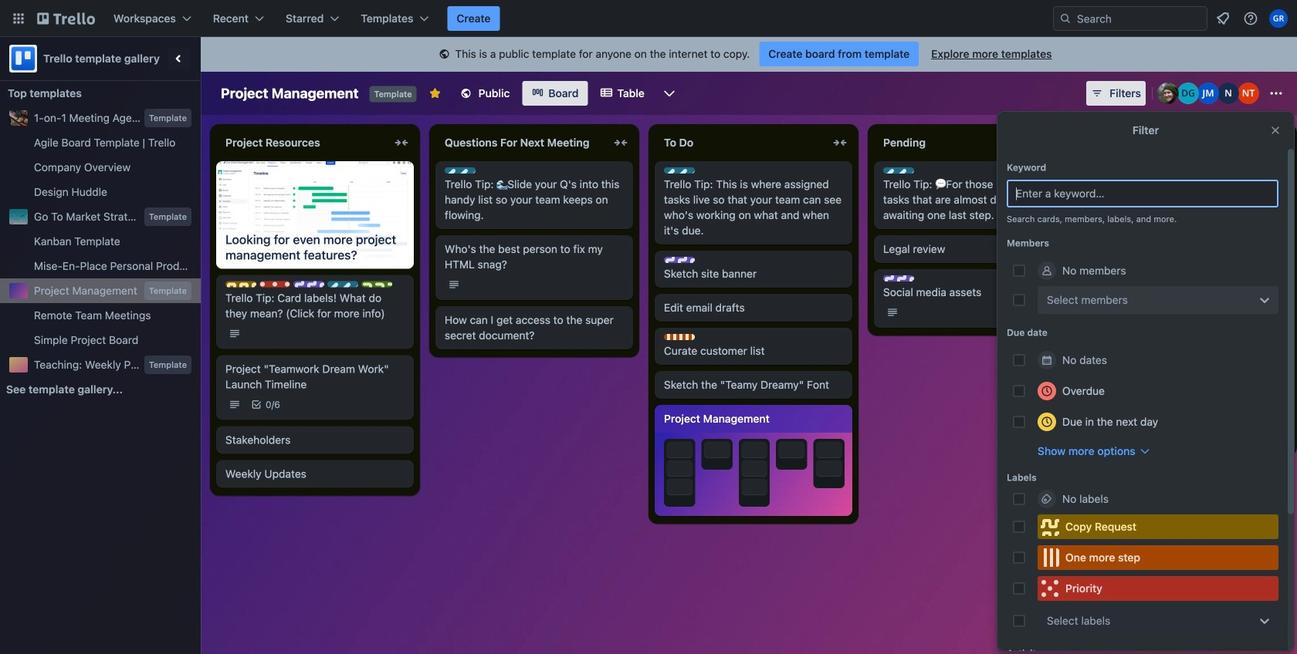 Task type: vqa. For each thing, say whether or not it's contained in the screenshot.
Click to unstar this board. It will be removed from your starred list. image to the middle
no



Task type: describe. For each thing, give the bounding box(es) containing it.
devan goldstein (devangoldstein2) image
[[1178, 83, 1199, 104]]

trello logo image
[[9, 45, 37, 73]]

1 horizontal spatial color: yellow, title: "copy request" element
[[1038, 515, 1279, 540]]

caity (caity) image
[[1158, 83, 1179, 104]]

0 horizontal spatial color: purple, title: "design team" element
[[293, 282, 324, 288]]

primary element
[[0, 0, 1297, 37]]

4 collapse list image from the left
[[1270, 134, 1288, 152]]

open information menu image
[[1243, 11, 1259, 26]]

1 vertical spatial color: red, title: "priority" element
[[1038, 577, 1279, 602]]

close popover image
[[1270, 124, 1282, 137]]

Board name text field
[[213, 81, 366, 106]]

nic (nicoletollefson1) image
[[1218, 83, 1240, 104]]

jordan mirchev (jordan_mirchev) image
[[1198, 83, 1219, 104]]

0 vertical spatial color: red, title: "priority" element
[[259, 282, 290, 288]]

3 collapse list image from the left
[[831, 134, 850, 152]]

workspace navigation collapse icon image
[[168, 48, 190, 70]]

search image
[[1060, 12, 1072, 25]]



Task type: locate. For each thing, give the bounding box(es) containing it.
nicole tang (nicoletang31) image
[[1238, 83, 1260, 104]]

1 horizontal spatial color: red, title: "priority" element
[[1038, 577, 1279, 602]]

2 horizontal spatial color: purple, title: "design team" element
[[884, 276, 914, 282]]

color: sky, title: "trello tip" element
[[445, 168, 476, 174], [664, 168, 695, 174], [884, 168, 914, 174], [327, 282, 358, 288], [1103, 288, 1134, 294]]

0 notifications image
[[1214, 9, 1233, 28]]

None text field
[[216, 131, 389, 155], [655, 131, 828, 155], [874, 131, 1047, 155], [216, 131, 389, 155], [655, 131, 828, 155], [874, 131, 1047, 155]]

1 horizontal spatial color: purple, title: "design team" element
[[664, 257, 695, 263]]

color: purple, title: "design team" element
[[664, 257, 695, 263], [884, 276, 914, 282], [293, 282, 324, 288]]

0 vertical spatial color: yellow, title: "copy request" element
[[226, 282, 256, 288]]

Enter a keyword… text field
[[1007, 180, 1279, 208]]

0 vertical spatial color: orange, title: "one more step" element
[[664, 334, 695, 341]]

back to home image
[[37, 6, 95, 31]]

show menu image
[[1269, 86, 1284, 101]]

customize views image
[[662, 86, 677, 101]]

color: orange, title: "one more step" element
[[664, 334, 695, 341], [1103, 384, 1134, 390], [1038, 546, 1279, 571]]

color: yellow, title: "copy request" element
[[226, 282, 256, 288], [1038, 515, 1279, 540]]

greg robinson (gregrobinson96) image
[[1270, 9, 1288, 28]]

1 vertical spatial color: yellow, title: "copy request" element
[[1038, 515, 1279, 540]]

1 collapse list image from the left
[[392, 134, 411, 152]]

color: red, title: "priority" element
[[259, 282, 290, 288], [1038, 577, 1279, 602]]

collapse list image
[[392, 134, 411, 152], [612, 134, 630, 152], [831, 134, 850, 152], [1270, 134, 1288, 152]]

Search field
[[1072, 8, 1207, 29]]

1 vertical spatial color: orange, title: "one more step" element
[[1103, 384, 1134, 390]]

0 horizontal spatial color: yellow, title: "copy request" element
[[226, 282, 256, 288]]

sm image
[[437, 47, 452, 63]]

0 horizontal spatial color: red, title: "priority" element
[[259, 282, 290, 288]]

star or unstar board image
[[429, 87, 442, 100]]

color: lime, title: "halp" element
[[361, 282, 392, 288]]

2 vertical spatial color: orange, title: "one more step" element
[[1038, 546, 1279, 571]]

2 collapse list image from the left
[[612, 134, 630, 152]]

None text field
[[436, 131, 609, 155]]



